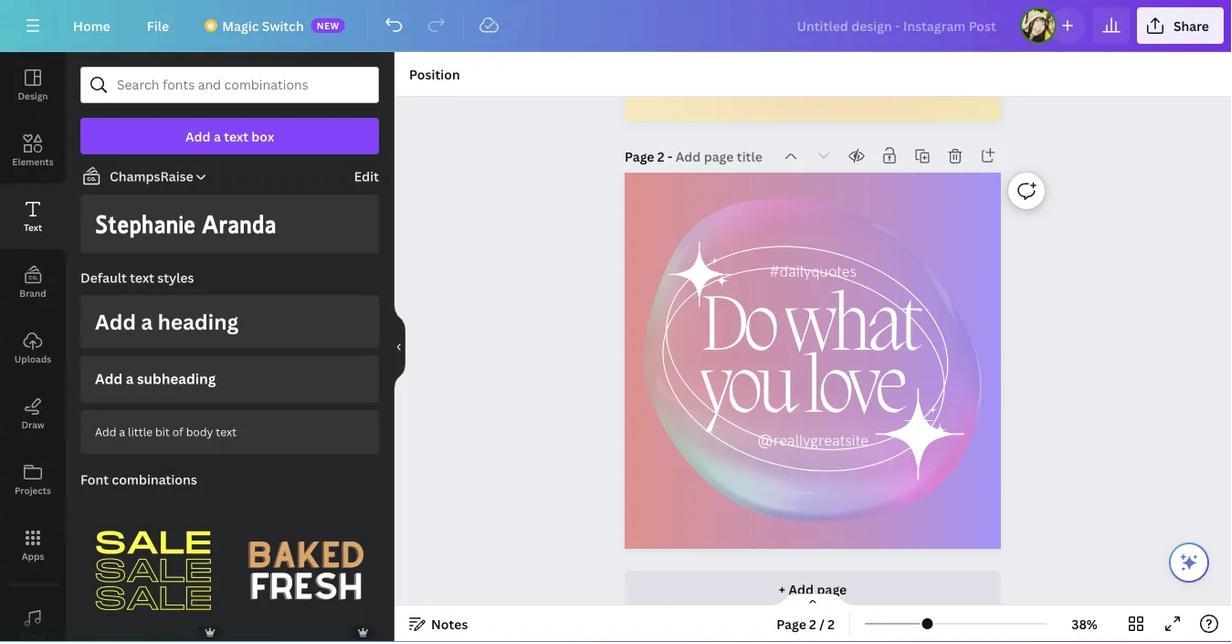 Task type: locate. For each thing, give the bounding box(es) containing it.
Design title text field
[[782, 7, 1013, 44]]

edit
[[354, 168, 379, 185]]

apps button
[[0, 512, 66, 578]]

body
[[186, 424, 213, 439]]

a down default text styles on the left of the page
[[141, 308, 153, 336]]

1 horizontal spatial 2
[[809, 615, 816, 632]]

draw button
[[0, 381, 66, 447]]

a left subheading
[[126, 370, 134, 388]]

0 vertical spatial page
[[625, 148, 654, 165]]

what
[[785, 286, 918, 374]]

home
[[73, 17, 110, 34]]

1 vertical spatial text
[[130, 269, 154, 286]]

add right +
[[789, 581, 814, 598]]

1 horizontal spatial page
[[777, 615, 806, 632]]

2
[[657, 148, 665, 165], [809, 615, 816, 632], [828, 615, 835, 632]]

page 2 / 2 button
[[769, 609, 842, 638]]

uploads
[[14, 353, 51, 365]]

a for subheading
[[126, 370, 134, 388]]

text left box on the left top of the page
[[224, 127, 248, 145]]

subheading
[[137, 370, 216, 388]]

stephanie
[[95, 209, 195, 238]]

design button
[[0, 52, 66, 118]]

projects button
[[0, 447, 66, 512]]

add down search fonts and combinations "search field"
[[185, 127, 211, 145]]

add
[[185, 127, 211, 145], [95, 308, 136, 336], [95, 370, 123, 388], [95, 424, 116, 439], [789, 581, 814, 598]]

add a little bit of body text button
[[80, 410, 379, 454]]

new
[[317, 19, 340, 32]]

2 left -
[[657, 148, 665, 165]]

1 vertical spatial page
[[777, 615, 806, 632]]

you love
[[701, 348, 903, 436]]

Search fonts and combinations search field
[[117, 68, 342, 102]]

text
[[24, 221, 42, 233]]

page
[[625, 148, 654, 165], [777, 615, 806, 632]]

page 2 / 2
[[777, 615, 835, 632]]

combinations
[[112, 471, 197, 488]]

2 for -
[[657, 148, 665, 165]]

champsraise button
[[73, 165, 208, 187]]

add a heading button
[[80, 295, 379, 349]]

aranda
[[201, 209, 276, 238]]

notes button
[[402, 609, 475, 638]]

font
[[80, 471, 109, 488]]

2 left /
[[809, 615, 816, 632]]

draw
[[21, 418, 44, 431]]

#dailyquotes
[[769, 263, 856, 282]]

Page title text field
[[676, 147, 764, 166]]

page left -
[[625, 148, 654, 165]]

+ add page
[[779, 581, 847, 598]]

a
[[214, 127, 221, 145], [141, 308, 153, 336], [126, 370, 134, 388], [119, 424, 125, 439]]

page left /
[[777, 615, 806, 632]]

a inside button
[[214, 127, 221, 145]]

share
[[1173, 17, 1209, 34]]

a left the little
[[119, 424, 125, 439]]

text right body
[[216, 424, 237, 439]]

0 vertical spatial text
[[224, 127, 248, 145]]

1 horizontal spatial group
[[233, 498, 379, 642]]

a left box on the left top of the page
[[214, 127, 221, 145]]

/
[[819, 615, 825, 632]]

box
[[251, 127, 274, 145]]

add a heading
[[95, 308, 239, 336]]

2 vertical spatial text
[[216, 424, 237, 439]]

stephanie aranda
[[95, 209, 276, 238]]

+ add page button
[[625, 571, 1001, 608]]

add for add a heading
[[95, 308, 136, 336]]

38% button
[[1055, 609, 1114, 638]]

-
[[668, 148, 672, 165]]

hide image
[[394, 303, 406, 391]]

2 right /
[[828, 615, 835, 632]]

2 for /
[[809, 615, 816, 632]]

uploads button
[[0, 315, 66, 381]]

text inside button
[[224, 127, 248, 145]]

group
[[80, 487, 226, 642], [233, 498, 379, 642]]

0 horizontal spatial 2
[[657, 148, 665, 165]]

page inside "button"
[[777, 615, 806, 632]]

bit
[[155, 424, 170, 439]]

switch
[[262, 17, 304, 34]]

page
[[817, 581, 847, 598]]

text left styles
[[130, 269, 154, 286]]

elements button
[[0, 118, 66, 184]]

file
[[147, 17, 169, 34]]

0 horizontal spatial page
[[625, 148, 654, 165]]

add down default
[[95, 308, 136, 336]]

add inside button
[[185, 127, 211, 145]]

add left subheading
[[95, 370, 123, 388]]

add left the little
[[95, 424, 116, 439]]

add for add a little bit of body text
[[95, 424, 116, 439]]

elements
[[12, 155, 54, 168]]

text
[[224, 127, 248, 145], [130, 269, 154, 286], [216, 424, 237, 439]]



Task type: vqa. For each thing, say whether or not it's contained in the screenshot.
Hide image
yes



Task type: describe. For each thing, give the bounding box(es) containing it.
default
[[80, 269, 127, 286]]

home link
[[58, 7, 125, 44]]

position
[[409, 65, 460, 83]]

+
[[779, 581, 786, 598]]

styles
[[157, 269, 194, 286]]

stephanie aranda button
[[80, 195, 379, 253]]

share button
[[1137, 7, 1224, 44]]

text inside button
[[216, 424, 237, 439]]

apps
[[22, 550, 44, 562]]

add a little bit of body text
[[95, 424, 237, 439]]

love
[[805, 348, 903, 436]]

you
[[701, 348, 794, 436]]

add a text box
[[185, 127, 274, 145]]

page for page 2 / 2
[[777, 615, 806, 632]]

show pages image
[[769, 593, 857, 607]]

2 horizontal spatial 2
[[828, 615, 835, 632]]

main menu bar
[[0, 0, 1231, 52]]

38%
[[1071, 615, 1098, 632]]

magic switch
[[222, 17, 304, 34]]

do what
[[701, 286, 918, 374]]

a for text
[[214, 127, 221, 145]]

position button
[[402, 59, 467, 89]]

file button
[[132, 7, 184, 44]]

font combinations
[[80, 471, 197, 488]]

0 horizontal spatial group
[[80, 487, 226, 642]]

page 2 -
[[625, 148, 676, 165]]

of
[[172, 424, 183, 439]]

add for add a subheading
[[95, 370, 123, 388]]

add a subheading
[[95, 370, 216, 388]]

text button
[[0, 184, 66, 249]]

notes
[[431, 615, 468, 632]]

add a subheading button
[[80, 356, 379, 403]]

little
[[128, 424, 153, 439]]

projects
[[15, 484, 51, 496]]

edit button
[[354, 166, 379, 186]]

a for heading
[[141, 308, 153, 336]]

side panel tab list
[[0, 52, 66, 642]]

a for little
[[119, 424, 125, 439]]

brand
[[19, 287, 46, 299]]

heading
[[158, 308, 239, 336]]

aesthetic geometric minimalist line image
[[661, 242, 964, 480]]

add a text box button
[[80, 118, 379, 154]]

design
[[18, 90, 48, 102]]

champsraise
[[110, 168, 193, 185]]

add inside button
[[789, 581, 814, 598]]

add for add a text box
[[185, 127, 211, 145]]

canva assistant image
[[1178, 552, 1200, 574]]

magic
[[222, 17, 259, 34]]

default text styles
[[80, 269, 194, 286]]

@reallygreatsite
[[757, 432, 868, 451]]

do
[[701, 286, 774, 374]]

page for page 2 -
[[625, 148, 654, 165]]

brand button
[[0, 249, 66, 315]]



